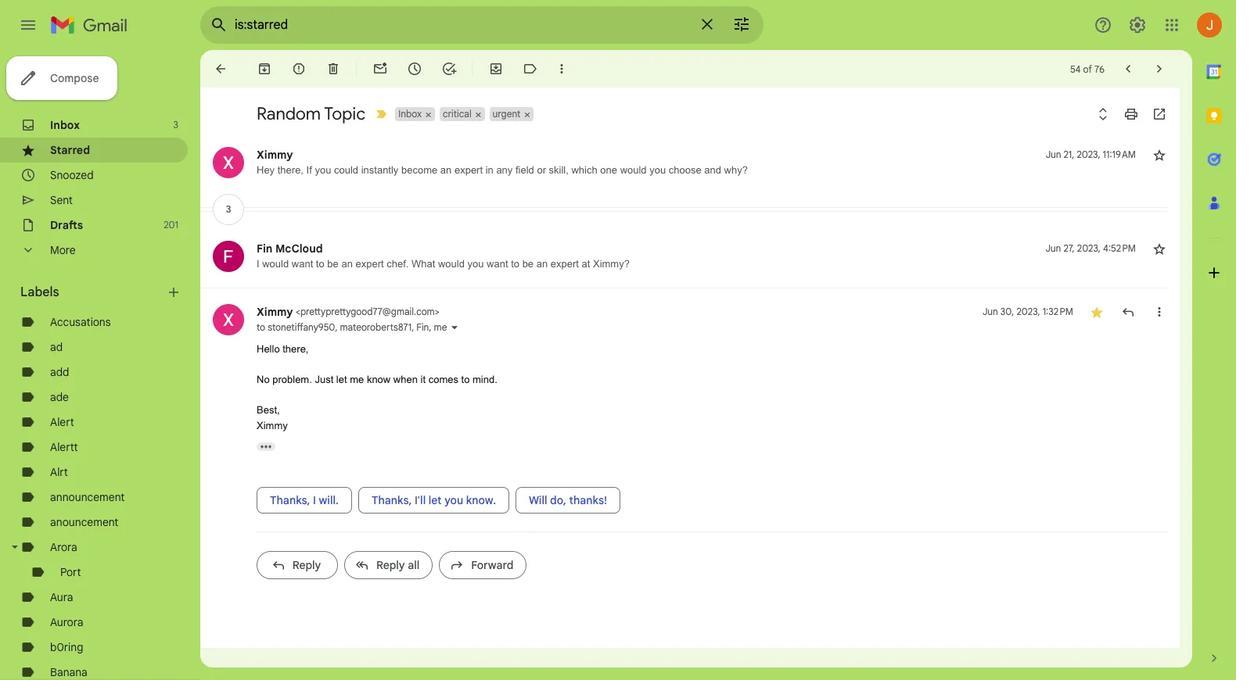 Task type: describe. For each thing, give the bounding box(es) containing it.
you right what
[[468, 258, 484, 270]]

list containing ximmy
[[200, 131, 1168, 592]]

1 horizontal spatial expert
[[455, 164, 483, 176]]

b0ring link
[[50, 641, 83, 655]]

jun 21, 2023, 11:19 am cell
[[1046, 147, 1136, 163]]

not starred image for jun 21, 2023, 11:19 am
[[1152, 147, 1168, 163]]

jun 27, 2023, 4:52 pm cell
[[1046, 241, 1136, 257]]

2 want from the left
[[487, 258, 508, 270]]

there, for hello
[[283, 344, 309, 355]]

let inside button
[[429, 494, 442, 508]]

i would want to be an expert chef. what would you want to be an expert at ximmy?
[[257, 258, 630, 270]]

best,
[[257, 405, 280, 416]]

anouncement
[[50, 516, 118, 530]]

comes
[[429, 374, 459, 386]]

to left at
[[511, 258, 520, 270]]

add
[[50, 365, 69, 380]]

prettyprettygood77@gmail.com
[[300, 306, 435, 318]]

Starred checkbox
[[1089, 304, 1105, 320]]

compose button
[[6, 56, 118, 100]]

54
[[1071, 63, 1081, 75]]

hello there,
[[257, 344, 309, 355]]

you right if
[[315, 164, 331, 176]]

banana link
[[50, 666, 88, 680]]

aura
[[50, 591, 73, 605]]

thanks, for thanks, i will.
[[270, 494, 310, 508]]

announcement
[[50, 491, 125, 505]]

inbox link
[[50, 118, 80, 132]]

27,
[[1064, 243, 1075, 254]]

why?
[[724, 164, 748, 176]]

at
[[582, 258, 590, 270]]

2023, for 4:52 pm
[[1077, 243, 1101, 254]]

show details image
[[450, 323, 460, 333]]

all
[[408, 559, 420, 573]]

any
[[496, 164, 513, 176]]

3 ximmy from the top
[[257, 420, 288, 432]]

it
[[421, 374, 426, 386]]

54 of 76
[[1071, 63, 1105, 75]]

field
[[516, 164, 534, 176]]

mateoroberts871
[[340, 322, 412, 333]]

alert link
[[50, 416, 74, 430]]

sent
[[50, 193, 73, 207]]

drafts
[[50, 218, 83, 232]]

hey there, if you could instantly become an expert in any field or skill, which one would you choose and why?
[[257, 164, 748, 176]]

2023, for 1:32 pm
[[1017, 306, 1041, 318]]

aurora link
[[50, 616, 83, 630]]

drafts link
[[50, 218, 83, 232]]

4:52 pm
[[1103, 243, 1136, 254]]

2 be from the left
[[522, 258, 534, 270]]

banana
[[50, 666, 88, 680]]

gmail image
[[50, 9, 135, 41]]

ximmy cell
[[257, 305, 440, 319]]

1 horizontal spatial would
[[438, 258, 465, 270]]

<
[[296, 306, 300, 318]]

skill,
[[549, 164, 569, 176]]

hey
[[257, 164, 275, 176]]

support image
[[1094, 16, 1113, 34]]

choose
[[669, 164, 702, 176]]

alrt link
[[50, 466, 68, 480]]

alrt
[[50, 466, 68, 480]]

snoozed
[[50, 168, 94, 182]]

to stonetiffany950 , mateoroberts871 , fin , me
[[257, 322, 447, 333]]

>
[[435, 306, 440, 318]]

mind.
[[473, 374, 498, 386]]

stonetiffany950
[[268, 322, 335, 333]]

there, for hey
[[278, 164, 304, 176]]

forward link
[[439, 552, 527, 580]]

thanks, i'll let you know.
[[372, 494, 496, 508]]

ade link
[[50, 391, 69, 405]]

1 want from the left
[[292, 258, 313, 270]]

thanks, i will.
[[270, 494, 339, 508]]

aura link
[[50, 591, 73, 605]]

you left choose
[[650, 164, 666, 176]]

thanks!
[[569, 494, 607, 508]]

not starred image for jun 27, 2023, 4:52 pm
[[1152, 241, 1168, 257]]

76
[[1095, 63, 1105, 75]]

add to tasks image
[[441, 61, 457, 77]]

urgent button
[[490, 107, 522, 121]]

snooze image
[[407, 61, 423, 77]]

one
[[601, 164, 618, 176]]

2023, for 11:19 am
[[1077, 149, 1101, 160]]

labels
[[20, 285, 59, 301]]

thanks, i will. button
[[257, 488, 352, 514]]

0 horizontal spatial me
[[350, 374, 364, 386]]

fin mccloud
[[257, 242, 323, 256]]

11:19 am
[[1103, 149, 1136, 160]]

3 inside the labels navigation
[[173, 119, 178, 131]]

topic
[[324, 103, 366, 124]]

reply for reply
[[292, 559, 321, 573]]

21,
[[1064, 149, 1075, 160]]

alert
[[50, 416, 74, 430]]

will do, thanks! button
[[516, 488, 621, 514]]

archive image
[[257, 61, 272, 77]]

anouncement link
[[50, 516, 118, 530]]

1 be from the left
[[327, 258, 339, 270]]

i inside button
[[313, 494, 316, 508]]

jun for jun 27, 2023, 4:52 pm
[[1046, 243, 1061, 254]]

ximmy?
[[593, 258, 630, 270]]

30,
[[1001, 306, 1015, 318]]

1 vertical spatial fin
[[417, 322, 429, 333]]

jun 30, 2023, 1:32 pm cell
[[983, 304, 1074, 320]]

of
[[1084, 63, 1092, 75]]

starred image
[[1089, 304, 1105, 320]]

jun 21, 2023, 11:19 am
[[1046, 149, 1136, 160]]

b0ring
[[50, 641, 83, 655]]

reply all
[[376, 559, 420, 573]]

0 vertical spatial let
[[336, 374, 347, 386]]

accusations link
[[50, 315, 111, 329]]

best, ximmy
[[257, 405, 288, 432]]

more
[[50, 243, 76, 257]]

0 horizontal spatial an
[[342, 258, 353, 270]]

ad link
[[50, 340, 63, 355]]

will
[[529, 494, 547, 508]]

alertt link
[[50, 441, 78, 455]]



Task type: vqa. For each thing, say whether or not it's contained in the screenshot.
will.
yes



Task type: locate. For each thing, give the bounding box(es) containing it.
search mail image
[[205, 11, 233, 39]]

an left at
[[537, 258, 548, 270]]

reply down thanks, i will.
[[292, 559, 321, 573]]

2 vertical spatial jun
[[983, 306, 998, 318]]

not starred image right "4:52 pm"
[[1152, 241, 1168, 257]]

2023, right 27,
[[1077, 243, 1101, 254]]

2 reply from the left
[[376, 559, 405, 573]]

problem.
[[273, 374, 312, 386]]

expert left chef.
[[356, 258, 384, 270]]

ximmy left <
[[257, 305, 293, 319]]

not starred image
[[1152, 147, 1168, 163], [1152, 241, 1168, 257]]

thanks, i'll let you know. button
[[358, 488, 510, 514]]

1 horizontal spatial i
[[313, 494, 316, 508]]

2 ximmy from the top
[[257, 305, 293, 319]]

1 vertical spatial jun
[[1046, 243, 1061, 254]]

or
[[537, 164, 546, 176]]

alertt
[[50, 441, 78, 455]]

me left show details image
[[434, 322, 447, 333]]

0 vertical spatial me
[[434, 322, 447, 333]]

urgent
[[493, 108, 521, 120]]

not starred checkbox right the 11:19 am
[[1152, 147, 1168, 163]]

1 vertical spatial me
[[350, 374, 364, 386]]

settings image
[[1129, 16, 1147, 34]]

inbox inside button
[[399, 108, 422, 120]]

you inside thanks, i'll let you know. button
[[445, 494, 463, 508]]

1 thanks, from the left
[[270, 494, 310, 508]]

0 vertical spatial 2023,
[[1077, 149, 1101, 160]]

which
[[572, 164, 598, 176]]

not starred checkbox for 4:52 pm
[[1152, 241, 1168, 257]]

know.
[[466, 494, 496, 508]]

3 button
[[213, 194, 244, 225]]

1 horizontal spatial an
[[440, 164, 452, 176]]

advanced search options image
[[726, 9, 758, 40]]

0 horizontal spatial i
[[257, 258, 260, 270]]

0 horizontal spatial fin
[[257, 242, 273, 256]]

thanks,
[[270, 494, 310, 508], [372, 494, 412, 508]]

i down fin mccloud
[[257, 258, 260, 270]]

fin
[[257, 242, 273, 256], [417, 322, 429, 333]]

list
[[200, 131, 1168, 592]]

an right become
[[440, 164, 452, 176]]

let right just
[[336, 374, 347, 386]]

jun inside cell
[[983, 306, 998, 318]]

main menu image
[[19, 16, 38, 34]]

port
[[60, 566, 81, 580]]

inbox down 'snooze' icon
[[399, 108, 422, 120]]

Not starred checkbox
[[1152, 147, 1168, 163], [1152, 241, 1168, 257]]

0 horizontal spatial let
[[336, 374, 347, 386]]

jun left the 30,
[[983, 306, 998, 318]]

0 horizontal spatial ,
[[335, 322, 338, 333]]

what
[[412, 258, 435, 270]]

starred link
[[50, 143, 90, 157]]

0 vertical spatial there,
[[278, 164, 304, 176]]

forward
[[471, 559, 514, 573]]

report spam image
[[291, 61, 307, 77]]

announcement link
[[50, 491, 125, 505]]

1 horizontal spatial 3
[[226, 203, 231, 215]]

starred
[[50, 143, 90, 157]]

i'll
[[415, 494, 426, 508]]

delete image
[[326, 61, 341, 77]]

0 vertical spatial not starred image
[[1152, 147, 1168, 163]]

ad
[[50, 340, 63, 355]]

just
[[315, 374, 334, 386]]

aurora
[[50, 616, 83, 630]]

ximmy up hey
[[257, 148, 293, 162]]

1 ximmy from the top
[[257, 148, 293, 162]]

to down mccloud
[[316, 258, 325, 270]]

arora link
[[50, 541, 77, 555]]

expert left at
[[551, 258, 579, 270]]

back to starred image
[[213, 61, 229, 77]]

1 horizontal spatial me
[[434, 322, 447, 333]]

1 vertical spatial i
[[313, 494, 316, 508]]

instantly
[[361, 164, 399, 176]]

jun left 21,
[[1046, 149, 1062, 160]]

2023, right the 30,
[[1017, 306, 1041, 318]]

more button
[[0, 238, 188, 263]]

be left at
[[522, 258, 534, 270]]

want
[[292, 258, 313, 270], [487, 258, 508, 270]]

ade
[[50, 391, 69, 405]]

to up hello
[[257, 322, 265, 333]]

tab list
[[1193, 50, 1237, 625]]

inbox inside the labels navigation
[[50, 118, 80, 132]]

inbox button
[[395, 107, 423, 121]]

1 horizontal spatial be
[[522, 258, 534, 270]]

thanks, left i'll
[[372, 494, 412, 508]]

snoozed link
[[50, 168, 94, 182]]

2 , from the left
[[412, 322, 414, 333]]

0 horizontal spatial inbox
[[50, 118, 80, 132]]

would down fin mccloud
[[262, 258, 289, 270]]

2 not starred checkbox from the top
[[1152, 241, 1168, 257]]

thanks, for thanks, i'll let you know.
[[372, 494, 412, 508]]

inbox up starred link on the top left of page
[[50, 118, 80, 132]]

1 vertical spatial there,
[[283, 344, 309, 355]]

random topic
[[257, 103, 366, 124]]

2 vertical spatial ximmy
[[257, 420, 288, 432]]

3 inside dropdown button
[[226, 203, 231, 215]]

expert left in
[[455, 164, 483, 176]]

2 horizontal spatial expert
[[551, 258, 579, 270]]

thanks, left will.
[[270, 494, 310, 508]]

3 , from the left
[[429, 322, 432, 333]]

inbox
[[399, 108, 422, 120], [50, 118, 80, 132]]

2 horizontal spatial an
[[537, 258, 548, 270]]

not starred image right the 11:19 am
[[1152, 147, 1168, 163]]

accusations
[[50, 315, 111, 329]]

ximmy for ximmy
[[257, 148, 293, 162]]

chef.
[[387, 258, 409, 270]]

not starred checkbox for 11:19 am
[[1152, 147, 1168, 163]]

know
[[367, 374, 391, 386]]

reply left all
[[376, 559, 405, 573]]

critical button
[[440, 107, 473, 121]]

2023, right 21,
[[1077, 149, 1101, 160]]

be
[[327, 258, 339, 270], [522, 258, 534, 270]]

ximmy for ximmy < prettyprettygood77@gmail.com >
[[257, 305, 293, 319]]

inbox for inbox button
[[399, 108, 422, 120]]

jun 27, 2023, 4:52 pm
[[1046, 243, 1136, 254]]

0 vertical spatial jun
[[1046, 149, 1062, 160]]

2 not starred image from the top
[[1152, 241, 1168, 257]]

0 horizontal spatial reply
[[292, 559, 321, 573]]

2023, inside cell
[[1017, 306, 1041, 318]]

1 horizontal spatial let
[[429, 494, 442, 508]]

me left know
[[350, 374, 364, 386]]

reply for reply all
[[376, 559, 405, 573]]

more image
[[554, 61, 570, 77]]

arora
[[50, 541, 77, 555]]

0 horizontal spatial be
[[327, 258, 339, 270]]

you left the know.
[[445, 494, 463, 508]]

add link
[[50, 365, 69, 380]]

None search field
[[200, 6, 764, 44]]

and
[[705, 164, 722, 176]]

you
[[315, 164, 331, 176], [650, 164, 666, 176], [468, 258, 484, 270], [445, 494, 463, 508]]

would right what
[[438, 258, 465, 270]]

critical
[[443, 108, 472, 120]]

jun
[[1046, 149, 1062, 160], [1046, 243, 1061, 254], [983, 306, 998, 318]]

1 reply from the left
[[292, 559, 321, 573]]

jun 30, 2023, 1:32 pm
[[983, 306, 1074, 318]]

no
[[257, 374, 270, 386]]

be up ximmy cell on the top
[[327, 258, 339, 270]]

labels navigation
[[0, 50, 200, 681]]

not starred checkbox right "4:52 pm"
[[1152, 241, 1168, 257]]

1 , from the left
[[335, 322, 338, 333]]

1 vertical spatial not starred image
[[1152, 241, 1168, 257]]

0 vertical spatial fin
[[257, 242, 273, 256]]

port link
[[60, 566, 81, 580]]

want right what
[[487, 258, 508, 270]]

labels heading
[[20, 285, 166, 301]]

1 vertical spatial ximmy
[[257, 305, 293, 319]]

thanks, inside button
[[270, 494, 310, 508]]

2023,
[[1077, 149, 1101, 160], [1077, 243, 1101, 254], [1017, 306, 1041, 318]]

2 vertical spatial 2023,
[[1017, 306, 1041, 318]]

2 thanks, from the left
[[372, 494, 412, 508]]

0 horizontal spatial thanks,
[[270, 494, 310, 508]]

do,
[[550, 494, 567, 508]]

0 horizontal spatial would
[[262, 258, 289, 270]]

fin left mccloud
[[257, 242, 273, 256]]

1 vertical spatial 3
[[226, 203, 231, 215]]

when
[[394, 374, 418, 386]]

older image
[[1152, 61, 1168, 77]]

compose
[[50, 71, 99, 85]]

1 horizontal spatial thanks,
[[372, 494, 412, 508]]

i left will.
[[313, 494, 316, 508]]

1 vertical spatial let
[[429, 494, 442, 508]]

fin left show details image
[[417, 322, 429, 333]]

an
[[440, 164, 452, 176], [342, 258, 353, 270], [537, 258, 548, 270]]

0 horizontal spatial expert
[[356, 258, 384, 270]]

newer image
[[1121, 61, 1136, 77]]

inbox for inbox link
[[50, 118, 80, 132]]

clear search image
[[692, 9, 723, 40]]

0 vertical spatial i
[[257, 258, 260, 270]]

0 horizontal spatial want
[[292, 258, 313, 270]]

ximmy down best,
[[257, 420, 288, 432]]

there,
[[278, 164, 304, 176], [283, 344, 309, 355]]

hello
[[257, 344, 280, 355]]

0 horizontal spatial 3
[[173, 119, 178, 131]]

0 vertical spatial ximmy
[[257, 148, 293, 162]]

ximmy < prettyprettygood77@gmail.com >
[[257, 305, 440, 319]]

1 horizontal spatial ,
[[412, 322, 414, 333]]

1 not starred checkbox from the top
[[1152, 147, 1168, 163]]

2 horizontal spatial ,
[[429, 322, 432, 333]]

Search mail text field
[[235, 17, 689, 33]]

labels image
[[523, 61, 538, 77]]

move to inbox image
[[488, 61, 504, 77]]

to left mind.
[[461, 374, 470, 386]]

1 horizontal spatial fin
[[417, 322, 429, 333]]

1 horizontal spatial want
[[487, 258, 508, 270]]

jun for jun 30, 2023, 1:32 pm
[[983, 306, 998, 318]]

show trimmed content image
[[257, 443, 275, 452]]

,
[[335, 322, 338, 333], [412, 322, 414, 333], [429, 322, 432, 333]]

201
[[164, 219, 178, 231]]

2 horizontal spatial would
[[620, 164, 647, 176]]

jun left 27,
[[1046, 243, 1061, 254]]

there, down stonetiffany950
[[283, 344, 309, 355]]

0 vertical spatial not starred checkbox
[[1152, 147, 1168, 163]]

me
[[434, 322, 447, 333], [350, 374, 364, 386]]

1 horizontal spatial inbox
[[399, 108, 422, 120]]

will.
[[319, 494, 339, 508]]

0 vertical spatial 3
[[173, 119, 178, 131]]

i
[[257, 258, 260, 270], [313, 494, 316, 508]]

1 vertical spatial not starred checkbox
[[1152, 241, 1168, 257]]

there, left if
[[278, 164, 304, 176]]

jun for jun 21, 2023, 11:19 am
[[1046, 149, 1062, 160]]

thanks, inside button
[[372, 494, 412, 508]]

1 vertical spatial 2023,
[[1077, 243, 1101, 254]]

let right i'll
[[429, 494, 442, 508]]

1 horizontal spatial reply
[[376, 559, 405, 573]]

would right one
[[620, 164, 647, 176]]

an up 'ximmy < prettyprettygood77@gmail.com >'
[[342, 258, 353, 270]]

want down mccloud
[[292, 258, 313, 270]]

in
[[486, 164, 494, 176]]

1 not starred image from the top
[[1152, 147, 1168, 163]]



